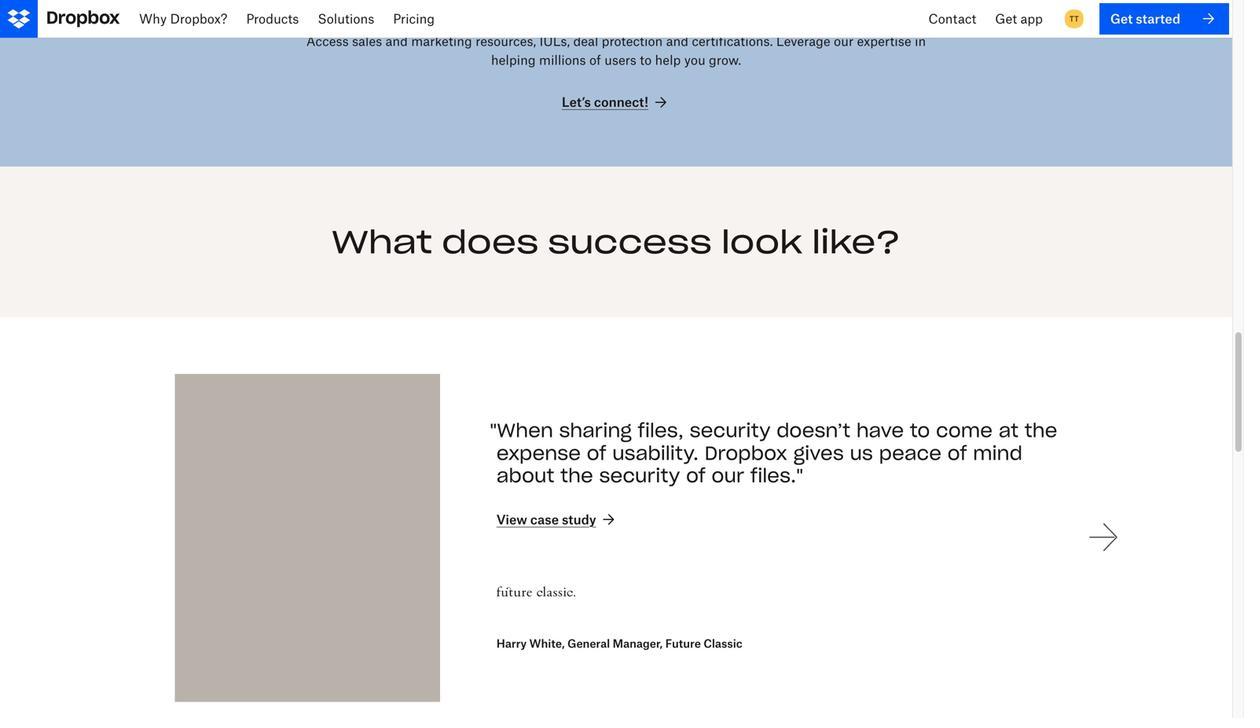Task type: describe. For each thing, give the bounding box(es) containing it.
let's
[[562, 94, 591, 110]]

why dropbox?
[[139, 11, 227, 26]]

products
[[246, 11, 299, 26]]

get for get app
[[995, 11, 1017, 26]]

success
[[548, 222, 712, 262]]

what does success look like?
[[332, 222, 901, 262]]

protection
[[602, 34, 663, 49]]

of inside access sales and marketing resources, iuls, deal protection and certifications. leverage our expertise in helping millions of users to help you grow.
[[589, 52, 601, 68]]

have
[[856, 419, 904, 442]]

general
[[567, 637, 610, 650]]

connect!
[[594, 94, 648, 110]]

users
[[604, 52, 636, 68]]

our inside access sales and marketing resources, iuls, deal protection and certifications. leverage our expertise in helping millions of users to help you grow.
[[834, 34, 854, 49]]

dropbox?
[[170, 11, 227, 26]]

peace
[[879, 441, 942, 465]]

view
[[497, 512, 527, 527]]

let's connect! link
[[562, 93, 670, 112]]

our inside "when sharing files, security doesn't have to come at the expense of usability. dropbox gives us peace of mind about the security of our files."
[[712, 464, 744, 488]]

white,
[[529, 637, 565, 650]]

files,
[[638, 419, 684, 442]]

leverage
[[776, 34, 830, 49]]

at
[[999, 419, 1019, 442]]

products button
[[237, 0, 308, 38]]

expense
[[497, 441, 581, 465]]

future
[[665, 637, 701, 650]]

future classic image
[[497, 553, 575, 631]]

look
[[721, 222, 802, 262]]

mind
[[973, 441, 1022, 465]]

dropbox
[[705, 441, 787, 465]]

solutions
[[318, 11, 374, 26]]

app
[[1020, 11, 1043, 26]]

like?
[[812, 222, 901, 262]]

resources,
[[476, 34, 536, 49]]

in
[[915, 34, 926, 49]]

about
[[497, 464, 554, 488]]

solutions button
[[308, 0, 384, 38]]

us
[[850, 441, 873, 465]]

pricing link
[[384, 0, 444, 38]]

access
[[306, 34, 349, 49]]

2 and from the left
[[666, 34, 688, 49]]

sales
[[352, 34, 382, 49]]

iuls,
[[540, 34, 570, 49]]

harry
[[497, 637, 527, 650]]

view case study
[[497, 512, 596, 527]]

contact
[[928, 11, 976, 26]]

tt
[[1070, 14, 1079, 24]]

get app button
[[986, 0, 1052, 38]]

classic
[[704, 637, 743, 650]]



Task type: locate. For each thing, give the bounding box(es) containing it.
1 horizontal spatial the
[[1025, 419, 1057, 442]]

manager,
[[613, 637, 663, 650]]

0 horizontal spatial the
[[560, 464, 593, 488]]

help
[[655, 52, 681, 68]]

0 horizontal spatial to
[[640, 52, 652, 68]]

expertise
[[857, 34, 911, 49]]

let's connect!
[[562, 94, 648, 110]]

and down the pricing
[[385, 34, 408, 49]]

harry white, general manager, future classic
[[497, 637, 743, 650]]

and up help
[[666, 34, 688, 49]]

files."
[[750, 464, 803, 488]]

1 horizontal spatial security
[[690, 419, 771, 442]]

1 vertical spatial security
[[599, 464, 680, 488]]

started
[[1136, 11, 1180, 26]]

the
[[1025, 419, 1057, 442], [560, 464, 593, 488]]

to inside access sales and marketing resources, iuls, deal protection and certifications. leverage our expertise in helping millions of users to help you grow.
[[640, 52, 652, 68]]

security
[[690, 419, 771, 442], [599, 464, 680, 488]]

study
[[562, 512, 596, 527]]

the up study
[[560, 464, 593, 488]]

deal
[[573, 34, 598, 49]]

security down files,
[[599, 464, 680, 488]]

1 vertical spatial the
[[560, 464, 593, 488]]

access sales and marketing resources, iuls, deal protection and certifications. leverage our expertise in helping millions of users to help you grow.
[[306, 34, 926, 68]]

"when
[[490, 419, 553, 442]]

0 horizontal spatial our
[[712, 464, 744, 488]]

get started link
[[1099, 3, 1229, 35]]

"when sharing files, security doesn't have to come at the expense of usability. dropbox gives us peace of mind about the security of our files."
[[490, 419, 1057, 488]]

0 vertical spatial to
[[640, 52, 652, 68]]

usability.
[[612, 441, 699, 465]]

1 horizontal spatial to
[[910, 419, 930, 442]]

1 vertical spatial our
[[712, 464, 744, 488]]

0 vertical spatial security
[[690, 419, 771, 442]]

contact button
[[919, 0, 986, 38]]

0 horizontal spatial and
[[385, 34, 408, 49]]

you
[[684, 52, 705, 68]]

millions
[[539, 52, 586, 68]]

get left app
[[995, 11, 1017, 26]]

view case study link
[[497, 510, 618, 529]]

0 horizontal spatial security
[[599, 464, 680, 488]]

gives
[[793, 441, 844, 465]]

the right at
[[1025, 419, 1057, 442]]

0 vertical spatial our
[[834, 34, 854, 49]]

tt button
[[1062, 6, 1087, 31]]

of
[[589, 52, 601, 68], [587, 441, 606, 465], [948, 441, 967, 465], [686, 464, 706, 488]]

get for get started
[[1110, 11, 1133, 26]]

what
[[332, 222, 432, 262]]

music production studio image
[[175, 374, 440, 702]]

certifications.
[[692, 34, 773, 49]]

sharing
[[559, 419, 632, 442]]

and
[[385, 34, 408, 49], [666, 34, 688, 49]]

grow.
[[709, 52, 741, 68]]

1 horizontal spatial our
[[834, 34, 854, 49]]

get left started
[[1110, 11, 1133, 26]]

get started
[[1110, 11, 1180, 26]]

our right leverage
[[834, 34, 854, 49]]

1 and from the left
[[385, 34, 408, 49]]

come
[[936, 419, 993, 442]]

security up files."
[[690, 419, 771, 442]]

1 horizontal spatial and
[[666, 34, 688, 49]]

case
[[530, 512, 559, 527]]

1 horizontal spatial get
[[1110, 11, 1133, 26]]

why
[[139, 11, 167, 26]]

our
[[834, 34, 854, 49], [712, 464, 744, 488]]

get
[[1110, 11, 1133, 26], [995, 11, 1017, 26]]

0 horizontal spatial get
[[995, 11, 1017, 26]]

0 vertical spatial the
[[1025, 419, 1057, 442]]

pricing
[[393, 11, 435, 26]]

does
[[442, 222, 539, 262]]

get inside 'popup button'
[[995, 11, 1017, 26]]

get app
[[995, 11, 1043, 26]]

1 vertical spatial to
[[910, 419, 930, 442]]

to left help
[[640, 52, 652, 68]]

marketing
[[411, 34, 472, 49]]

our left files."
[[712, 464, 744, 488]]

helping
[[491, 52, 536, 68]]

to right have
[[910, 419, 930, 442]]

to
[[640, 52, 652, 68], [910, 419, 930, 442]]

why dropbox? button
[[130, 0, 237, 38]]

to inside "when sharing files, security doesn't have to come at the expense of usability. dropbox gives us peace of mind about the security of our files."
[[910, 419, 930, 442]]

doesn't
[[777, 419, 850, 442]]



Task type: vqa. For each thing, say whether or not it's contained in the screenshot.
resources,
yes



